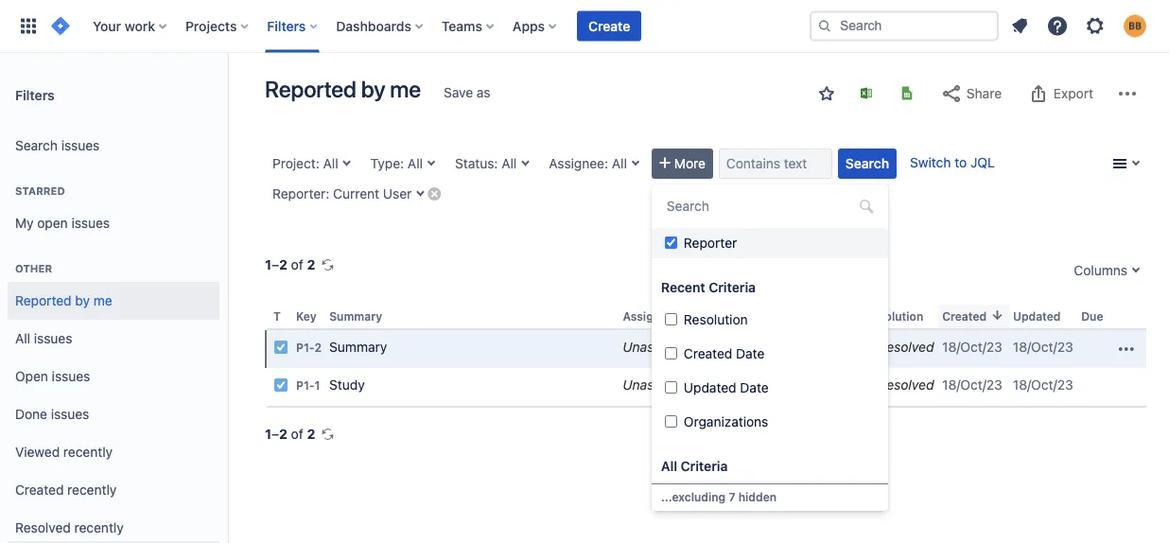 Task type: describe. For each thing, give the bounding box(es) containing it.
2 vertical spatial 1
[[265, 426, 272, 442]]

save as
[[444, 85, 491, 100]]

all for type: all
[[408, 156, 423, 171]]

date for updated date
[[740, 380, 769, 395]]

search button
[[838, 149, 897, 179]]

reporter:
[[272, 186, 330, 202]]

p1- for summary
[[296, 341, 315, 354]]

bob builder link for summary
[[707, 339, 777, 355]]

reported inside other group
[[15, 293, 72, 309]]

save
[[444, 85, 473, 100]]

assignee:
[[549, 156, 608, 171]]

0 vertical spatial 1
[[265, 257, 272, 272]]

export button
[[1018, 79, 1103, 109]]

settings image
[[1084, 15, 1107, 37]]

2 1 – 2 of 2 from the top
[[265, 426, 315, 442]]

sidebar navigation image
[[206, 76, 248, 114]]

project: all
[[272, 156, 338, 171]]

as
[[477, 85, 491, 100]]

jql
[[971, 155, 995, 170]]

none checkbox inside recent criteria element
[[665, 415, 677, 428]]

builder for summary
[[735, 339, 777, 355]]

unresolved 18/oct/23 for summary
[[865, 339, 1003, 355]]

1 vertical spatial reporter
[[707, 309, 756, 323]]

builder for study
[[735, 377, 777, 393]]

updated date
[[684, 380, 769, 395]]

create
[[589, 18, 630, 34]]

default image
[[859, 199, 874, 214]]

status: all
[[455, 156, 517, 171]]

recent criteria element
[[652, 305, 888, 439]]

key
[[296, 309, 317, 323]]

unresolved for study
[[865, 377, 934, 393]]

viewed
[[15, 444, 60, 460]]

issues inside starred group
[[71, 215, 110, 231]]

projects button
[[180, 11, 256, 41]]

projects
[[185, 18, 237, 34]]

resolved recently
[[15, 520, 124, 536]]

small image
[[819, 86, 835, 101]]

your work button
[[87, 11, 174, 41]]

1 summary from the top
[[329, 309, 382, 323]]

viewed recently link
[[8, 433, 220, 471]]

starred
[[15, 185, 65, 197]]

issues for search issues
[[61, 138, 100, 153]]

open issues link
[[8, 358, 220, 395]]

other group
[[8, 242, 220, 543]]

resolved recently link
[[8, 509, 220, 543]]

all criteria
[[661, 458, 728, 474]]

2 of from the top
[[291, 426, 303, 442]]

1 horizontal spatial resolution
[[865, 309, 924, 323]]

starred group
[[8, 165, 220, 248]]

p1-2 summary
[[296, 339, 387, 355]]

search issues link
[[8, 127, 220, 165]]

more
[[675, 156, 706, 171]]

task image for study
[[273, 378, 289, 393]]

search issues
[[15, 138, 100, 153]]

apps
[[513, 18, 545, 34]]

remove criteria image
[[427, 186, 442, 201]]

all issues
[[15, 331, 72, 346]]

summary link
[[329, 339, 387, 355]]

all for project: all
[[323, 156, 338, 171]]

1 vertical spatial search field
[[661, 193, 879, 220]]

assignee: all
[[549, 156, 627, 171]]

all for status: all
[[502, 156, 517, 171]]

done
[[15, 406, 47, 422]]

t
[[273, 309, 281, 323]]

status:
[[455, 156, 498, 171]]

open issues
[[15, 369, 90, 384]]

recently for resolved recently
[[74, 520, 124, 536]]

my
[[15, 215, 34, 231]]

done issues link
[[8, 395, 220, 433]]

teams
[[442, 18, 482, 34]]

work
[[125, 18, 155, 34]]

me inside other group
[[93, 293, 112, 309]]

all up ...excluding
[[661, 458, 678, 474]]

1 horizontal spatial by
[[361, 76, 385, 102]]

create button
[[577, 11, 642, 41]]

share
[[967, 86, 1002, 101]]

my open issues link
[[8, 204, 220, 242]]

date for created date
[[736, 346, 765, 361]]

1 of from the top
[[291, 257, 303, 272]]

assignee
[[623, 309, 674, 323]]

share link
[[931, 79, 1011, 109]]

your work
[[93, 18, 155, 34]]

unresolved for summary
[[865, 339, 934, 355]]

help image
[[1046, 15, 1069, 37]]

all issues link
[[8, 320, 220, 358]]

p1-2 link
[[296, 341, 322, 354]]

primary element
[[11, 0, 810, 53]]

bob builder link for study
[[707, 377, 777, 393]]

open
[[15, 369, 48, 384]]

created date
[[684, 346, 765, 361]]

created recently
[[15, 482, 117, 498]]

open in google sheets image
[[900, 86, 915, 101]]

notifications image
[[1009, 15, 1031, 37]]

issues for all issues
[[34, 331, 72, 346]]

study
[[329, 377, 365, 393]]

search image
[[817, 18, 833, 34]]

your profile and settings image
[[1124, 15, 1147, 37]]

p1- for study
[[296, 379, 315, 392]]

dashboards
[[336, 18, 411, 34]]

to
[[955, 155, 967, 170]]

recent
[[661, 280, 706, 295]]

created recently link
[[8, 471, 220, 509]]

filters inside filters popup button
[[267, 18, 306, 34]]



Task type: vqa. For each thing, say whether or not it's contained in the screenshot.
'p1-'
yes



Task type: locate. For each thing, give the bounding box(es) containing it.
2 horizontal spatial created
[[942, 309, 987, 323]]

p1- down 'p1-2' link at the bottom left of the page
[[296, 379, 315, 392]]

0 vertical spatial 1 – 2 of 2
[[265, 257, 315, 272]]

unresolved 18/oct/23 for study
[[865, 377, 1003, 393]]

1 horizontal spatial updated
[[1013, 309, 1061, 323]]

0 vertical spatial recently
[[63, 444, 113, 460]]

2 p1- from the top
[[296, 379, 315, 392]]

task image for summary
[[273, 340, 289, 355]]

2 bob builder link from the top
[[707, 377, 777, 393]]

p1-1 study
[[296, 377, 365, 393]]

filters button
[[262, 11, 325, 41]]

builder up updated date
[[735, 339, 777, 355]]

0 horizontal spatial reported
[[15, 293, 72, 309]]

0 vertical spatial reporter
[[684, 235, 737, 251]]

bob builder link
[[707, 339, 777, 355], [707, 377, 777, 393]]

date up the organizations
[[740, 380, 769, 395]]

2 vertical spatial recently
[[74, 520, 124, 536]]

hidden
[[739, 490, 777, 503]]

1 vertical spatial bob builder
[[707, 377, 777, 393]]

viewed recently
[[15, 444, 113, 460]]

bob for study
[[707, 377, 731, 393]]

0 vertical spatial –
[[272, 257, 279, 272]]

more button
[[652, 149, 713, 179]]

me left save
[[390, 76, 421, 102]]

2 builder from the top
[[735, 377, 777, 393]]

Search issues using keywords text field
[[719, 149, 833, 179]]

1 bob from the top
[[707, 339, 731, 355]]

...excluding
[[661, 490, 726, 503]]

switch
[[910, 155, 951, 170]]

summary
[[329, 309, 382, 323], [329, 339, 387, 355]]

1 vertical spatial 1 – 2 of 2
[[265, 426, 315, 442]]

2 task image from the top
[[273, 378, 289, 393]]

created inside recent criteria element
[[684, 346, 733, 361]]

recently
[[63, 444, 113, 460], [67, 482, 117, 498], [74, 520, 124, 536]]

0 vertical spatial builder
[[735, 339, 777, 355]]

reporter up recent criteria
[[684, 235, 737, 251]]

bob builder
[[707, 339, 777, 355], [707, 377, 777, 393]]

filters up search issues
[[15, 87, 55, 102]]

1 vertical spatial by
[[75, 293, 90, 309]]

2 inside p1-2 summary
[[315, 341, 322, 354]]

issues for open issues
[[52, 369, 90, 384]]

2 – from the top
[[272, 426, 279, 442]]

me up all issues link
[[93, 293, 112, 309]]

1 inside p1-1 study
[[315, 379, 320, 392]]

recently up the created recently
[[63, 444, 113, 460]]

0 vertical spatial p1-
[[296, 341, 315, 354]]

columns button
[[1065, 255, 1147, 286]]

7
[[729, 490, 736, 503]]

0 vertical spatial search
[[15, 138, 58, 153]]

recently inside "link"
[[74, 520, 124, 536]]

1 unassigned from the top
[[623, 339, 695, 355]]

created inside other group
[[15, 482, 64, 498]]

1 builder from the top
[[735, 339, 777, 355]]

dashboards button
[[331, 11, 430, 41]]

recently down created recently link at left bottom
[[74, 520, 124, 536]]

all up open
[[15, 331, 30, 346]]

recently for created recently
[[67, 482, 117, 498]]

p1-1 link
[[296, 379, 320, 392]]

criteria
[[709, 280, 756, 295], [681, 458, 728, 474]]

1 vertical spatial –
[[272, 426, 279, 442]]

by up all issues link
[[75, 293, 90, 309]]

created for created recently
[[15, 482, 64, 498]]

0 vertical spatial of
[[291, 257, 303, 272]]

recent criteria
[[661, 280, 756, 295]]

issues
[[61, 138, 100, 153], [71, 215, 110, 231], [34, 331, 72, 346], [52, 369, 90, 384], [51, 406, 89, 422]]

due
[[1082, 309, 1104, 323]]

1 vertical spatial updated
[[684, 380, 737, 395]]

p1- down key
[[296, 341, 315, 354]]

Search field
[[810, 11, 999, 41], [661, 193, 879, 220]]

2
[[279, 257, 288, 272], [307, 257, 315, 272], [315, 341, 322, 354], [279, 426, 288, 442], [307, 426, 315, 442]]

bob builder for study
[[707, 377, 777, 393]]

1 horizontal spatial search
[[846, 156, 889, 171]]

0 vertical spatial reported by me
[[265, 76, 421, 102]]

updated right small image
[[1013, 309, 1061, 323]]

2 vertical spatial created
[[15, 482, 64, 498]]

search for search
[[846, 156, 889, 171]]

user
[[383, 186, 412, 202]]

1 vertical spatial unassigned
[[623, 377, 695, 393]]

1 unresolved 18/oct/23 from the top
[[865, 339, 1003, 355]]

0 vertical spatial reported
[[265, 76, 357, 102]]

0 vertical spatial created
[[942, 309, 987, 323]]

1 horizontal spatial created
[[684, 346, 733, 361]]

1 – 2 of 2 down p1-1 link at the bottom of the page
[[265, 426, 315, 442]]

small image
[[990, 307, 1005, 323]]

unresolved
[[865, 339, 934, 355], [865, 377, 934, 393]]

appswitcher icon image
[[17, 15, 40, 37]]

switch to jql
[[910, 155, 995, 170]]

updated for updated date
[[684, 380, 737, 395]]

task image left p1-1 link at the bottom of the page
[[273, 378, 289, 393]]

filters
[[267, 18, 306, 34], [15, 87, 55, 102]]

builder down created date
[[735, 377, 777, 393]]

of down p1-1 link at the bottom of the page
[[291, 426, 303, 442]]

search field down search issues using keywords text field
[[661, 193, 879, 220]]

my open issues
[[15, 215, 110, 231]]

1 vertical spatial criteria
[[681, 458, 728, 474]]

1 vertical spatial date
[[740, 380, 769, 395]]

summary up "summary" 'link'
[[329, 309, 382, 323]]

search inside search issues link
[[15, 138, 58, 153]]

resolution inside recent criteria element
[[684, 312, 748, 327]]

reported by me link
[[8, 282, 220, 320]]

unresolved 18/oct/23
[[865, 339, 1003, 355], [865, 377, 1003, 393]]

resolution
[[865, 309, 924, 323], [684, 312, 748, 327]]

all right type:
[[408, 156, 423, 171]]

recently for viewed recently
[[63, 444, 113, 460]]

builder
[[735, 339, 777, 355], [735, 377, 777, 393]]

type: all
[[371, 156, 423, 171]]

0 vertical spatial updated
[[1013, 309, 1061, 323]]

1 vertical spatial p1-
[[296, 379, 315, 392]]

0 vertical spatial unresolved 18/oct/23
[[865, 339, 1003, 355]]

unassigned
[[623, 339, 695, 355], [623, 377, 695, 393]]

criteria right "recent"
[[709, 280, 756, 295]]

1 vertical spatial bob
[[707, 377, 731, 393]]

0 vertical spatial unassigned
[[623, 339, 695, 355]]

project:
[[272, 156, 320, 171]]

1 vertical spatial unresolved 18/oct/23
[[865, 377, 1003, 393]]

1 vertical spatial search
[[846, 156, 889, 171]]

1 – 2 of 2 up "t" on the bottom left of the page
[[265, 257, 315, 272]]

created for created
[[942, 309, 987, 323]]

criteria for all criteria
[[681, 458, 728, 474]]

search field up open in google sheets icon
[[810, 11, 999, 41]]

1 vertical spatial 1
[[315, 379, 320, 392]]

1
[[265, 257, 272, 272], [315, 379, 320, 392], [265, 426, 272, 442]]

1 bob builder from the top
[[707, 339, 777, 355]]

2 bob from the top
[[707, 377, 731, 393]]

bob down created date
[[707, 377, 731, 393]]

search up starred
[[15, 138, 58, 153]]

0 vertical spatial filters
[[267, 18, 306, 34]]

1 p1- from the top
[[296, 341, 315, 354]]

criteria for recent criteria
[[709, 280, 756, 295]]

bob
[[707, 339, 731, 355], [707, 377, 731, 393]]

all up reporter: current user
[[323, 156, 338, 171]]

unassigned for summary
[[623, 339, 695, 355]]

1 vertical spatial me
[[93, 293, 112, 309]]

0 horizontal spatial by
[[75, 293, 90, 309]]

updated down created date
[[684, 380, 737, 395]]

reported down filters popup button
[[265, 76, 357, 102]]

1 horizontal spatial me
[[390, 76, 421, 102]]

open
[[37, 215, 68, 231]]

reported by me inside reported by me link
[[15, 293, 112, 309]]

p1- inside p1-1 study
[[296, 379, 315, 392]]

...excluding 7 hidden
[[661, 490, 777, 503]]

0 vertical spatial task image
[[273, 340, 289, 355]]

search inside search button
[[846, 156, 889, 171]]

0 horizontal spatial resolution
[[684, 312, 748, 327]]

0 vertical spatial me
[[390, 76, 421, 102]]

1 vertical spatial of
[[291, 426, 303, 442]]

None checkbox
[[665, 237, 677, 249], [665, 313, 677, 325], [665, 347, 677, 360], [665, 381, 677, 394], [665, 237, 677, 249], [665, 313, 677, 325], [665, 347, 677, 360], [665, 381, 677, 394]]

–
[[272, 257, 279, 272], [272, 426, 279, 442]]

2 unassigned from the top
[[623, 377, 695, 393]]

reporter: current user
[[272, 186, 412, 202]]

teams button
[[436, 11, 501, 41]]

unassigned for study
[[623, 377, 695, 393]]

by down dashboards
[[361, 76, 385, 102]]

all inside other group
[[15, 331, 30, 346]]

reported by me down dashboards
[[265, 76, 421, 102]]

reported by me up all issues
[[15, 293, 112, 309]]

reported by me
[[265, 76, 421, 102], [15, 293, 112, 309]]

all right assignee:
[[612, 156, 627, 171]]

me
[[390, 76, 421, 102], [93, 293, 112, 309]]

0 horizontal spatial updated
[[684, 380, 737, 395]]

18/oct/23
[[942, 339, 1003, 355], [1013, 339, 1074, 355], [942, 377, 1003, 393], [1013, 377, 1074, 393]]

your
[[93, 18, 121, 34]]

open in microsoft excel image
[[859, 86, 874, 101]]

jira software image
[[49, 15, 72, 37], [49, 15, 72, 37]]

2 summary from the top
[[329, 339, 387, 355]]

study link
[[329, 377, 365, 393]]

0 horizontal spatial me
[[93, 293, 112, 309]]

1 vertical spatial task image
[[273, 378, 289, 393]]

0 vertical spatial search field
[[810, 11, 999, 41]]

0 vertical spatial bob builder
[[707, 339, 777, 355]]

all right status:
[[502, 156, 517, 171]]

created down viewed
[[15, 482, 64, 498]]

p1-
[[296, 341, 315, 354], [296, 379, 315, 392]]

apps button
[[507, 11, 564, 41]]

1 vertical spatial recently
[[67, 482, 117, 498]]

0 vertical spatial summary
[[329, 309, 382, 323]]

1 – 2 of 2
[[265, 257, 315, 272], [265, 426, 315, 442]]

of
[[291, 257, 303, 272], [291, 426, 303, 442]]

2 unresolved from the top
[[865, 377, 934, 393]]

bob builder for summary
[[707, 339, 777, 355]]

bob up updated date
[[707, 339, 731, 355]]

resolved
[[15, 520, 71, 536]]

0 horizontal spatial filters
[[15, 87, 55, 102]]

reporter
[[684, 235, 737, 251], [707, 309, 756, 323]]

0 horizontal spatial search
[[15, 138, 58, 153]]

0 vertical spatial bob builder link
[[707, 339, 777, 355]]

1 bob builder link from the top
[[707, 339, 777, 355]]

2 unresolved 18/oct/23 from the top
[[865, 377, 1003, 393]]

0 vertical spatial unresolved
[[865, 339, 934, 355]]

2 bob builder from the top
[[707, 377, 777, 393]]

issues for done issues
[[51, 406, 89, 422]]

by inside other group
[[75, 293, 90, 309]]

criteria up ...excluding
[[681, 458, 728, 474]]

date
[[736, 346, 765, 361], [740, 380, 769, 395]]

summary up study on the left of page
[[329, 339, 387, 355]]

1 – from the top
[[272, 257, 279, 272]]

done issues
[[15, 406, 89, 422]]

type:
[[371, 156, 404, 171]]

reported down other on the left of the page
[[15, 293, 72, 309]]

search up "default" image
[[846, 156, 889, 171]]

0 horizontal spatial created
[[15, 482, 64, 498]]

banner
[[0, 0, 1169, 53]]

1 horizontal spatial reported
[[265, 76, 357, 102]]

bob for summary
[[707, 339, 731, 355]]

by
[[361, 76, 385, 102], [75, 293, 90, 309]]

1 vertical spatial unresolved
[[865, 377, 934, 393]]

created left small image
[[942, 309, 987, 323]]

task image
[[273, 340, 289, 355], [273, 378, 289, 393]]

1 vertical spatial summary
[[329, 339, 387, 355]]

updated
[[1013, 309, 1061, 323], [684, 380, 737, 395]]

0 vertical spatial by
[[361, 76, 385, 102]]

1 unresolved from the top
[[865, 339, 934, 355]]

created for created date
[[684, 346, 733, 361]]

1 vertical spatial reported by me
[[15, 293, 112, 309]]

bob builder link up updated date
[[707, 339, 777, 355]]

other
[[15, 263, 52, 275]]

updated inside recent criteria element
[[684, 380, 737, 395]]

bob builder down created date
[[707, 377, 777, 393]]

date up updated date
[[736, 346, 765, 361]]

1 horizontal spatial filters
[[267, 18, 306, 34]]

1 vertical spatial bob builder link
[[707, 377, 777, 393]]

0 vertical spatial date
[[736, 346, 765, 361]]

of up key
[[291, 257, 303, 272]]

0 vertical spatial criteria
[[709, 280, 756, 295]]

1 task image from the top
[[273, 340, 289, 355]]

bob builder up updated date
[[707, 339, 777, 355]]

0 vertical spatial bob
[[707, 339, 731, 355]]

p1- inside p1-2 summary
[[296, 341, 315, 354]]

switch to jql link
[[910, 155, 995, 170]]

issues inside 'link'
[[51, 406, 89, 422]]

filters right projects popup button
[[267, 18, 306, 34]]

created up updated date
[[684, 346, 733, 361]]

organizations
[[684, 414, 769, 430]]

task image left 'p1-2' link at the bottom left of the page
[[273, 340, 289, 355]]

1 horizontal spatial reported by me
[[265, 76, 421, 102]]

reporter down recent criteria
[[707, 309, 756, 323]]

search for search issues
[[15, 138, 58, 153]]

columns
[[1074, 263, 1128, 278]]

recently up resolved recently "link"
[[67, 482, 117, 498]]

created
[[942, 309, 987, 323], [684, 346, 733, 361], [15, 482, 64, 498]]

1 vertical spatial filters
[[15, 87, 55, 102]]

1 vertical spatial reported
[[15, 293, 72, 309]]

None checkbox
[[665, 415, 677, 428]]

all for assignee: all
[[612, 156, 627, 171]]

1 1 – 2 of 2 from the top
[[265, 257, 315, 272]]

bob builder link down created date
[[707, 377, 777, 393]]

current
[[333, 186, 380, 202]]

save as button
[[434, 78, 500, 108]]

1 vertical spatial created
[[684, 346, 733, 361]]

export
[[1054, 86, 1094, 101]]

1 vertical spatial builder
[[735, 377, 777, 393]]

0 horizontal spatial reported by me
[[15, 293, 112, 309]]

updated for updated
[[1013, 309, 1061, 323]]

banner containing your work
[[0, 0, 1169, 53]]



